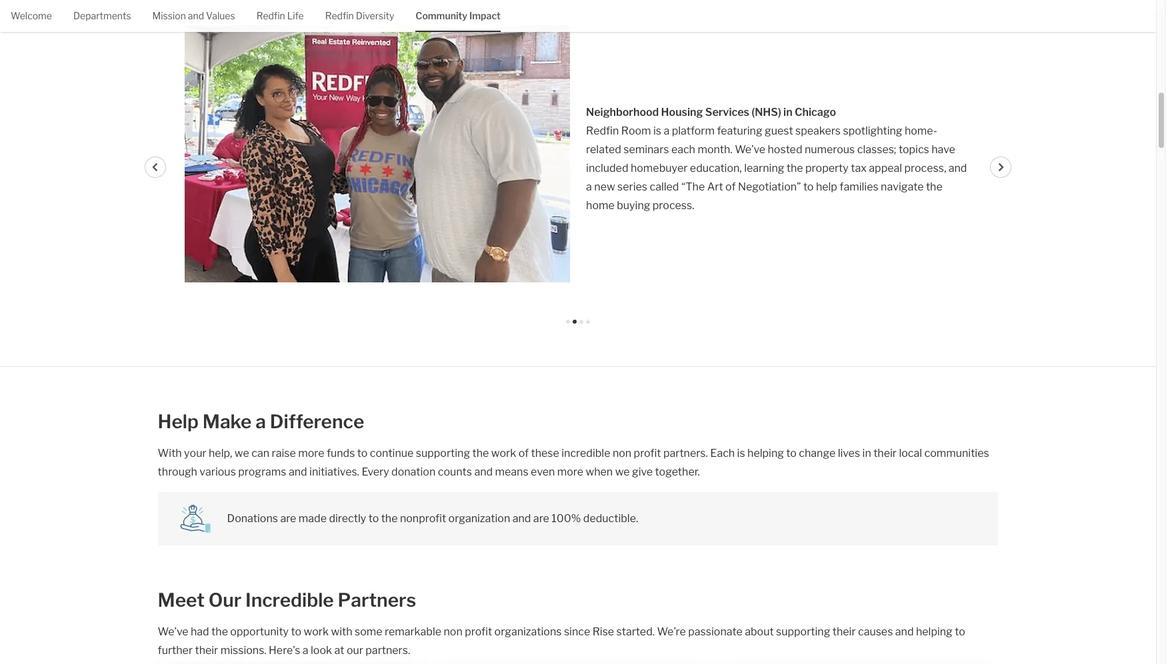 Task type: vqa. For each thing, say whether or not it's contained in the screenshot.
Redfin Diversity
yes



Task type: locate. For each thing, give the bounding box(es) containing it.
partners. up 'together.'
[[663, 447, 708, 460]]

0 vertical spatial we
[[235, 447, 249, 460]]

work up means
[[491, 447, 516, 460]]

redfin inside redfin life link
[[256, 10, 285, 21]]

profit inside the we've had the opportunity to work with some remarkable non profit organizations since rise started. we're passionate about supporting their causes and helping to further their missions. here's a look at our partners.
[[465, 626, 492, 638]]

work
[[491, 447, 516, 460], [304, 626, 329, 638]]

departments link
[[73, 0, 131, 30]]

new
[[594, 180, 615, 193]]

education,
[[690, 162, 742, 174]]

in right "lives"
[[862, 447, 871, 460]]

1 vertical spatial supporting
[[776, 626, 830, 638]]

1 horizontal spatial helping
[[916, 626, 953, 638]]

nonprofit
[[400, 512, 446, 525]]

their down had
[[195, 644, 218, 657]]

we've down featuring
[[735, 143, 765, 156]]

1 horizontal spatial work
[[491, 447, 516, 460]]

helping inside the we've had the opportunity to work with some remarkable non profit organizations since rise started. we're passionate about supporting their causes and helping to further their missions. here's a look at our partners.
[[916, 626, 953, 638]]

redfin left life
[[256, 10, 285, 21]]

is
[[653, 124, 661, 137], [737, 447, 745, 460]]

welcome
[[11, 10, 52, 21]]

2 vertical spatial their
[[195, 644, 218, 657]]

funds
[[327, 447, 355, 460]]

1 horizontal spatial we've
[[735, 143, 765, 156]]

topics
[[899, 143, 929, 156]]

1 horizontal spatial more
[[557, 466, 583, 478]]

their left causes
[[833, 626, 856, 638]]

and left means
[[474, 466, 493, 478]]

1 horizontal spatial in
[[862, 447, 871, 460]]

0 vertical spatial their
[[873, 447, 897, 460]]

directly
[[329, 512, 366, 525]]

of inside neighborhood housing services (nhs) in chicago redfin room is a platform featuring guest speakers spotlighting home- related seminars each month. we've hosted numerous classes; topics have included homebuyer education, learning the property tax appeal process, and a new series called "the art of negotiation" to help families navigate the home buying process.
[[725, 180, 736, 193]]

supporting right about
[[776, 626, 830, 638]]

0 vertical spatial non
[[613, 447, 631, 460]]

with
[[158, 447, 182, 460]]

non
[[613, 447, 631, 460], [444, 626, 463, 638]]

1 horizontal spatial non
[[613, 447, 631, 460]]

non right the remarkable
[[444, 626, 463, 638]]

0 horizontal spatial non
[[444, 626, 463, 638]]

0 vertical spatial supporting
[[416, 447, 470, 460]]

redfin inside neighborhood housing services (nhs) in chicago redfin room is a platform featuring guest speakers spotlighting home- related seminars each month. we've hosted numerous classes; topics have included homebuyer education, learning the property tax appeal process, and a new series called "the art of negotiation" to help families navigate the home buying process.
[[586, 124, 619, 137]]

tax
[[851, 162, 867, 174]]

guest
[[765, 124, 793, 137]]

1 vertical spatial of
[[518, 447, 529, 460]]

we've up further
[[158, 626, 188, 638]]

of right art
[[725, 180, 736, 193]]

our
[[347, 644, 363, 657]]

homebuyer
[[631, 162, 688, 174]]

redfin diversity link
[[325, 0, 394, 30]]

initiatives.
[[309, 466, 359, 478]]

called
[[650, 180, 679, 193]]

0 vertical spatial partners.
[[663, 447, 708, 460]]

various
[[200, 466, 236, 478]]

together.
[[655, 466, 700, 478]]

rise
[[592, 626, 614, 638]]

is right "each"
[[737, 447, 745, 460]]

1 horizontal spatial supporting
[[776, 626, 830, 638]]

remarkable
[[385, 626, 441, 638]]

0 vertical spatial profit
[[634, 447, 661, 460]]

supporting inside the we've had the opportunity to work with some remarkable non profit organizations since rise started. we're passionate about supporting their causes and helping to further their missions. here's a look at our partners.
[[776, 626, 830, 638]]

1 vertical spatial their
[[833, 626, 856, 638]]

the inside with your help, we can raise more funds to continue supporting the work of these incredible non profit partners. each is helping to change lives in their local communities through various programs and initiatives. every donation counts and means even more when we give together.
[[472, 447, 489, 460]]

0 horizontal spatial we've
[[158, 626, 188, 638]]

more right raise
[[298, 447, 324, 460]]

since
[[564, 626, 590, 638]]

1 horizontal spatial we
[[615, 466, 630, 478]]

redfin diversity
[[325, 10, 394, 21]]

difference
[[270, 410, 364, 433]]

0 vertical spatial we've
[[735, 143, 765, 156]]

0 horizontal spatial their
[[195, 644, 218, 657]]

programs
[[238, 466, 286, 478]]

0 horizontal spatial are
[[280, 512, 296, 525]]

1 horizontal spatial of
[[725, 180, 736, 193]]

and
[[188, 10, 204, 21], [949, 162, 967, 174], [289, 466, 307, 478], [474, 466, 493, 478], [512, 512, 531, 525], [895, 626, 914, 638]]

in up guest
[[783, 106, 792, 118]]

opportunity
[[230, 626, 289, 638]]

1 horizontal spatial profit
[[634, 447, 661, 460]]

and down have
[[949, 162, 967, 174]]

organizations
[[494, 626, 562, 638]]

give
[[632, 466, 653, 478]]

100%
[[552, 512, 581, 525]]

0 horizontal spatial work
[[304, 626, 329, 638]]

your
[[184, 447, 206, 460]]

with your help, we can raise more funds to continue supporting the work of these incredible non profit partners. each is helping to change lives in their local communities through various programs and initiatives. every donation counts and means even more when we give together.
[[158, 447, 989, 478]]

next image
[[997, 163, 1005, 171]]

some
[[355, 626, 382, 638]]

supporting
[[416, 447, 470, 460], [776, 626, 830, 638]]

the down the hosted
[[787, 162, 803, 174]]

0 horizontal spatial profit
[[465, 626, 492, 638]]

the inside the we've had the opportunity to work with some remarkable non profit organizations since rise started. we're passionate about supporting their causes and helping to further their missions. here's a look at our partners.
[[211, 626, 228, 638]]

0 vertical spatial of
[[725, 180, 736, 193]]

each
[[710, 447, 735, 460]]

work up look
[[304, 626, 329, 638]]

partners. down the "some"
[[366, 644, 410, 657]]

slide 1 dot image
[[566, 320, 570, 324]]

0 horizontal spatial supporting
[[416, 447, 470, 460]]

make
[[203, 410, 252, 433]]

redfin life
[[256, 10, 304, 21]]

0 vertical spatial is
[[653, 124, 661, 137]]

help
[[158, 410, 199, 433]]

featuring
[[717, 124, 762, 137]]

0 horizontal spatial in
[[783, 106, 792, 118]]

negotiation"
[[738, 180, 801, 193]]

supporting up counts
[[416, 447, 470, 460]]

profit left the organizations
[[465, 626, 492, 638]]

2 horizontal spatial their
[[873, 447, 897, 460]]

redfin left diversity
[[325, 10, 354, 21]]

we
[[235, 447, 249, 460], [615, 466, 630, 478]]

previous image
[[151, 163, 159, 171]]

seminars
[[623, 143, 669, 156]]

help
[[816, 180, 837, 193]]

0 horizontal spatial more
[[298, 447, 324, 460]]

we're
[[657, 626, 686, 638]]

meet our incredible partners
[[158, 589, 416, 612]]

1 horizontal spatial partners.
[[663, 447, 708, 460]]

to inside neighborhood housing services (nhs) in chicago redfin room is a platform featuring guest speakers spotlighting home- related seminars each month. we've hosted numerous classes; topics have included homebuyer education, learning the property tax appeal process, and a new series called "the art of negotiation" to help families navigate the home buying process.
[[803, 180, 814, 193]]

help,
[[209, 447, 232, 460]]

the left these
[[472, 447, 489, 460]]

1 vertical spatial we
[[615, 466, 630, 478]]

0 horizontal spatial is
[[653, 124, 661, 137]]

is right room
[[653, 124, 661, 137]]

continue
[[370, 447, 414, 460]]

more down incredible
[[557, 466, 583, 478]]

about
[[745, 626, 774, 638]]

numerous
[[805, 143, 855, 156]]

partners
[[338, 589, 416, 612]]

slide 3 dot image
[[579, 320, 583, 324]]

are left made
[[280, 512, 296, 525]]

0 horizontal spatial partners.
[[366, 644, 410, 657]]

their left local
[[873, 447, 897, 460]]

a inside the we've had the opportunity to work with some remarkable non profit organizations since rise started. we're passionate about supporting their causes and helping to further their missions. here's a look at our partners.
[[303, 644, 308, 657]]

life
[[287, 10, 304, 21]]

to
[[803, 180, 814, 193], [357, 447, 368, 460], [786, 447, 797, 460], [368, 512, 379, 525], [291, 626, 301, 638], [955, 626, 965, 638]]

we left give
[[615, 466, 630, 478]]

had
[[191, 626, 209, 638]]

1 vertical spatial we've
[[158, 626, 188, 638]]

means
[[495, 466, 528, 478]]

slide 4 dot image
[[586, 320, 590, 324]]

0 horizontal spatial of
[[518, 447, 529, 460]]

mission and values link
[[152, 0, 235, 30]]

1 vertical spatial profit
[[465, 626, 492, 638]]

1 vertical spatial non
[[444, 626, 463, 638]]

1 vertical spatial in
[[862, 447, 871, 460]]

helping right "each"
[[747, 447, 784, 460]]

and down raise
[[289, 466, 307, 478]]

0 horizontal spatial helping
[[747, 447, 784, 460]]

helping right causes
[[916, 626, 953, 638]]

non up the when
[[613, 447, 631, 460]]

started.
[[616, 626, 655, 638]]

1 horizontal spatial is
[[737, 447, 745, 460]]

of left these
[[518, 447, 529, 460]]

1 horizontal spatial redfin
[[325, 10, 354, 21]]

1 horizontal spatial are
[[533, 512, 549, 525]]

1 vertical spatial work
[[304, 626, 329, 638]]

1 vertical spatial is
[[737, 447, 745, 460]]

with
[[331, 626, 352, 638]]

0 vertical spatial in
[[783, 106, 792, 118]]

home-
[[905, 124, 937, 137]]

non inside with your help, we can raise more funds to continue supporting the work of these incredible non profit partners. each is helping to change lives in their local communities through various programs and initiatives. every donation counts and means even more when we give together.
[[613, 447, 631, 460]]

donation
[[391, 466, 436, 478]]

1 vertical spatial helping
[[916, 626, 953, 638]]

redfin up related
[[586, 124, 619, 137]]

we left can
[[235, 447, 249, 460]]

profit up give
[[634, 447, 661, 460]]

1 horizontal spatial their
[[833, 626, 856, 638]]

1 vertical spatial more
[[557, 466, 583, 478]]

are left the 100%
[[533, 512, 549, 525]]

slide 2 dot image
[[573, 320, 577, 324]]

0 vertical spatial helping
[[747, 447, 784, 460]]

1 vertical spatial partners.
[[366, 644, 410, 657]]

and right causes
[[895, 626, 914, 638]]

we've inside the we've had the opportunity to work with some remarkable non profit organizations since rise started. we're passionate about supporting their causes and helping to further their missions. here's a look at our partners.
[[158, 626, 188, 638]]

2 horizontal spatial redfin
[[586, 124, 619, 137]]

0 vertical spatial work
[[491, 447, 516, 460]]

0 horizontal spatial redfin
[[256, 10, 285, 21]]

here's
[[269, 644, 300, 657]]

the right had
[[211, 626, 228, 638]]

organization
[[448, 512, 510, 525]]

counts
[[438, 466, 472, 478]]

profit
[[634, 447, 661, 460], [465, 626, 492, 638]]

a left look
[[303, 644, 308, 657]]

(nhs)
[[752, 106, 781, 118]]



Task type: describe. For each thing, give the bounding box(es) containing it.
a down housing
[[664, 124, 670, 137]]

a up can
[[256, 410, 266, 433]]

community impact link
[[416, 0, 501, 30]]

non inside the we've had the opportunity to work with some remarkable non profit organizations since rise started. we're passionate about supporting their causes and helping to further their missions. here's a look at our partners.
[[444, 626, 463, 638]]

spotlighting
[[843, 124, 902, 137]]

families
[[840, 180, 878, 193]]

community impact
[[416, 10, 501, 21]]

at
[[334, 644, 344, 657]]

profit inside with your help, we can raise more funds to continue supporting the work of these incredible non profit partners. each is helping to change lives in their local communities through various programs and initiatives. every donation counts and means even more when we give together.
[[634, 447, 661, 460]]

process.
[[653, 199, 694, 212]]

2 are from the left
[[533, 512, 549, 525]]

art
[[707, 180, 723, 193]]

the down process,
[[926, 180, 942, 193]]

neighborhood housing services (nhs) in chicago redfin room is a platform featuring guest speakers spotlighting home- related seminars each month. we've hosted numerous classes; topics have included homebuyer education, learning the property tax appeal process, and a new series called "the art of negotiation" to help families navigate the home buying process.
[[586, 106, 967, 212]]

when
[[586, 466, 613, 478]]

community
[[416, 10, 467, 21]]

speakers
[[795, 124, 841, 137]]

appeal
[[869, 162, 902, 174]]

navigate
[[881, 180, 924, 193]]

each
[[671, 143, 695, 156]]

included
[[586, 162, 628, 174]]

through
[[158, 466, 197, 478]]

raise
[[272, 447, 296, 460]]

work inside with your help, we can raise more funds to continue supporting the work of these incredible non profit partners. each is helping to change lives in their local communities through various programs and initiatives. every donation counts and means even more when we give together.
[[491, 447, 516, 460]]

is inside neighborhood housing services (nhs) in chicago redfin room is a platform featuring guest speakers spotlighting home- related seminars each month. we've hosted numerous classes; topics have included homebuyer education, learning the property tax appeal process, and a new series called "the art of negotiation" to help families navigate the home buying process.
[[653, 124, 661, 137]]

change
[[799, 447, 836, 460]]

these
[[531, 447, 559, 460]]

work inside the we've had the opportunity to work with some remarkable non profit organizations since rise started. we're passionate about supporting their causes and helping to further their missions. here's a look at our partners.
[[304, 626, 329, 638]]

and inside the we've had the opportunity to work with some remarkable non profit organizations since rise started. we're passionate about supporting their causes and helping to further their missions. here's a look at our partners.
[[895, 626, 914, 638]]

room
[[621, 124, 651, 137]]

and left values
[[188, 10, 204, 21]]

in inside with your help, we can raise more funds to continue supporting the work of these incredible non profit partners. each is helping to change lives in their local communities through various programs and initiatives. every donation counts and means even more when we give together.
[[862, 447, 871, 460]]

can
[[252, 447, 269, 460]]

supporting inside with your help, we can raise more funds to continue supporting the work of these incredible non profit partners. each is helping to change lives in their local communities through various programs and initiatives. every donation counts and means even more when we give together.
[[416, 447, 470, 460]]

lives
[[838, 447, 860, 460]]

passionate
[[688, 626, 743, 638]]

welcome link
[[11, 0, 52, 30]]

made
[[299, 512, 327, 525]]

series
[[617, 180, 647, 193]]

in inside neighborhood housing services (nhs) in chicago redfin room is a platform featuring guest speakers spotlighting home- related seminars each month. we've hosted numerous classes; topics have included homebuyer education, learning the property tax appeal process, and a new series called "the art of negotiation" to help families navigate the home buying process.
[[783, 106, 792, 118]]

their inside with your help, we can raise more funds to continue supporting the work of these incredible non profit partners. each is helping to change lives in their local communities through various programs and initiatives. every donation counts and means even more when we give together.
[[873, 447, 897, 460]]

is inside with your help, we can raise more funds to continue supporting the work of these incredible non profit partners. each is helping to change lives in their local communities through various programs and initiatives. every donation counts and means even more when we give together.
[[737, 447, 745, 460]]

of inside with your help, we can raise more funds to continue supporting the work of these incredible non profit partners. each is helping to change lives in their local communities through various programs and initiatives. every donation counts and means even more when we give together.
[[518, 447, 529, 460]]

0 vertical spatial more
[[298, 447, 324, 460]]

departments
[[73, 10, 131, 21]]

buying
[[617, 199, 650, 212]]

home
[[586, 199, 615, 212]]

even
[[531, 466, 555, 478]]

partners. inside the we've had the opportunity to work with some remarkable non profit organizations since rise started. we're passionate about supporting their causes and helping to further their missions. here's a look at our partners.
[[366, 644, 410, 657]]

impact
[[469, 10, 501, 21]]

our
[[208, 589, 242, 612]]

mission
[[152, 10, 186, 21]]

and right the organization
[[512, 512, 531, 525]]

services
[[705, 106, 749, 118]]

"the
[[681, 180, 705, 193]]

redfin for redfin life
[[256, 10, 285, 21]]

property
[[805, 162, 849, 174]]

platform
[[672, 124, 715, 137]]

redfin life link
[[256, 0, 304, 30]]

month.
[[698, 143, 732, 156]]

hand holding bag of cash image
[[179, 503, 211, 535]]

meet
[[158, 589, 205, 612]]

the left nonprofit
[[381, 512, 398, 525]]

donations
[[227, 512, 278, 525]]

a left new
[[586, 180, 592, 193]]

deductible.
[[583, 512, 638, 525]]

we've had the opportunity to work with some remarkable non profit organizations since rise started. we're passionate about supporting their causes and helping to further their missions. here's a look at our partners.
[[158, 626, 965, 657]]

hosted
[[768, 143, 802, 156]]

learning
[[744, 162, 784, 174]]

look
[[311, 644, 332, 657]]

chicago
[[795, 106, 836, 118]]

related
[[586, 143, 621, 156]]

redfin for redfin diversity
[[325, 10, 354, 21]]

incredible
[[562, 447, 610, 460]]

helping inside with your help, we can raise more funds to continue supporting the work of these incredible non profit partners. each is helping to change lives in their local communities through various programs and initiatives. every donation counts and means even more when we give together.
[[747, 447, 784, 460]]

1 are from the left
[[280, 512, 296, 525]]

classes;
[[857, 143, 896, 156]]

local
[[899, 447, 922, 460]]

values
[[206, 10, 235, 21]]

and inside neighborhood housing services (nhs) in chicago redfin room is a platform featuring guest speakers spotlighting home- related seminars each month. we've hosted numerous classes; topics have included homebuyer education, learning the property tax appeal process, and a new series called "the art of negotiation" to help families navigate the home buying process.
[[949, 162, 967, 174]]

0 horizontal spatial we
[[235, 447, 249, 460]]

process,
[[904, 162, 946, 174]]

further
[[158, 644, 193, 657]]

incredible
[[245, 589, 334, 612]]

missions.
[[220, 644, 266, 657]]

causes
[[858, 626, 893, 638]]

help make a difference
[[158, 410, 364, 433]]

we've inside neighborhood housing services (nhs) in chicago redfin room is a platform featuring guest speakers spotlighting home- related seminars each month. we've hosted numerous classes; topics have included homebuyer education, learning the property tax appeal process, and a new series called "the art of negotiation" to help families navigate the home buying process.
[[735, 143, 765, 156]]

partners. inside with your help, we can raise more funds to continue supporting the work of these incredible non profit partners. each is helping to change lives in their local communities through various programs and initiatives. every donation counts and means even more when we give together.
[[663, 447, 708, 460]]



